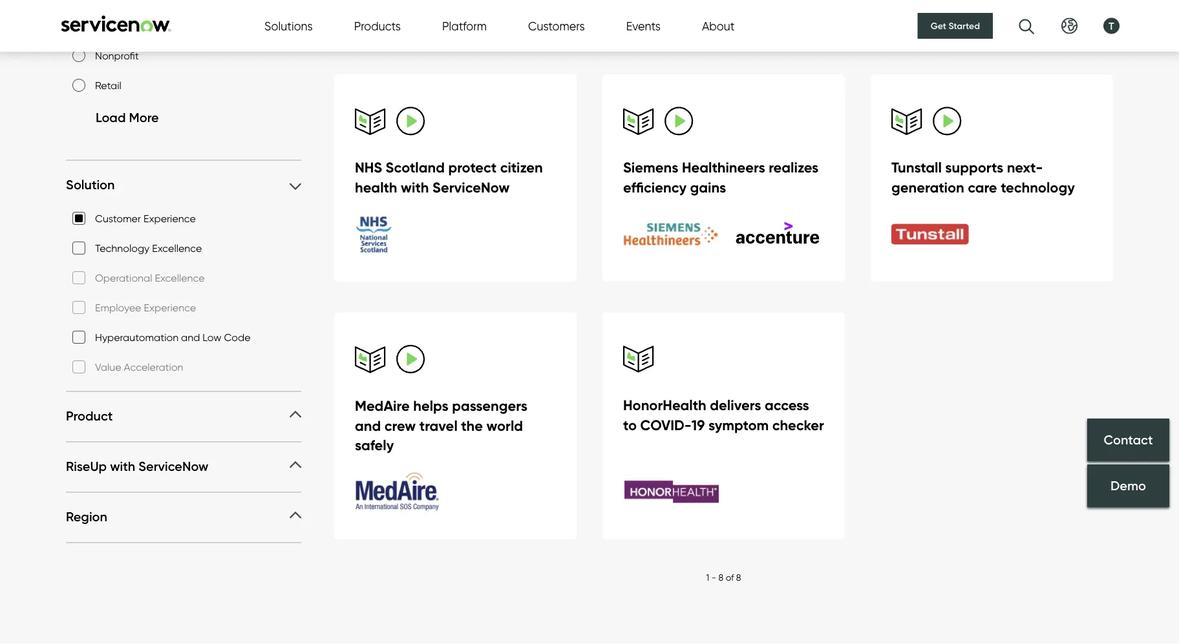 Task type: describe. For each thing, give the bounding box(es) containing it.
covid-
[[641, 417, 692, 434]]

world
[[487, 417, 523, 435]]

product
[[66, 409, 113, 425]]

travel
[[420, 417, 458, 435]]

1 8 from the left
[[719, 573, 724, 584]]

load more button
[[72, 107, 159, 129]]

platform
[[442, 19, 487, 33]]

access
[[765, 397, 810, 415]]

region
[[66, 510, 107, 526]]

experience for employee experience
[[144, 302, 196, 315]]

gains
[[690, 179, 726, 197]]

supports
[[946, 159, 1004, 177]]

retail option
[[72, 80, 85, 93]]

nhs scotland protect citizen health with servicenow
[[355, 159, 543, 197]]

riseup with servicenow
[[66, 460, 208, 476]]

riseup with servicenow button
[[66, 459, 301, 476]]

2 siemens healthineers image from the left
[[724, 215, 819, 255]]

manufacturing option
[[72, 20, 85, 33]]

excellence for technology excellence
[[152, 243, 202, 255]]

tunstall – servicenow image
[[892, 215, 989, 255]]

technology
[[1001, 179, 1075, 197]]

customers
[[528, 19, 585, 33]]

region button
[[66, 510, 301, 526]]

retail
[[95, 80, 121, 92]]

2 8 from the left
[[737, 573, 741, 584]]

siemens
[[623, 159, 679, 177]]

operational excellence option
[[72, 272, 85, 285]]

manufacturing
[[95, 20, 164, 33]]

employee experience option
[[72, 302, 85, 315]]

products button
[[354, 17, 401, 35]]

customer
[[95, 213, 141, 225]]

nhs scotland – servicenow – customer story image
[[355, 215, 452, 255]]

about button
[[702, 17, 735, 35]]

platform button
[[442, 17, 487, 35]]

1 - 8 of 8
[[707, 573, 741, 584]]

hyperautomation and low code
[[95, 332, 251, 344]]

19
[[692, 417, 705, 434]]

passengers
[[452, 397, 528, 415]]

protect
[[448, 159, 497, 177]]

value
[[95, 362, 121, 374]]

honorhealth
[[623, 397, 707, 415]]

tunstall supports next- generation care technology
[[892, 159, 1075, 197]]

the
[[461, 417, 483, 435]]

servicenow inside popup button
[[138, 460, 208, 476]]

experience for customer experience
[[144, 213, 196, 225]]

low
[[203, 332, 221, 344]]

started
[[949, 20, 980, 31]]

load
[[96, 110, 126, 126]]

load more
[[96, 110, 159, 126]]

excellence for operational excellence
[[155, 272, 205, 285]]

about
[[702, 19, 735, 33]]

efficiency
[[623, 179, 687, 197]]

honorhealth - covid-19 customer stories - servicenow image
[[623, 473, 720, 513]]

operational
[[95, 272, 152, 285]]

hyperautomation
[[95, 332, 179, 344]]

and inside medaire helps passengers and crew travel the world safely
[[355, 417, 381, 435]]

1
[[707, 573, 710, 584]]

technology excellence
[[95, 243, 202, 255]]

checker
[[773, 417, 824, 434]]



Task type: vqa. For each thing, say whether or not it's contained in the screenshot.
Build
no



Task type: locate. For each thing, give the bounding box(es) containing it.
8
[[719, 573, 724, 584], [737, 573, 741, 584]]

crew
[[385, 417, 416, 435]]

scotland
[[386, 159, 445, 177]]

1 horizontal spatial servicenow
[[433, 179, 510, 197]]

1 vertical spatial and
[[355, 417, 381, 435]]

experience down solution dropdown button
[[144, 213, 196, 225]]

of
[[726, 573, 734, 584]]

excellence up operational excellence at the left top
[[152, 243, 202, 255]]

hjf – servicenow – customer story image
[[892, 0, 989, 17]]

get started
[[931, 20, 980, 31]]

value acceleration option
[[72, 362, 85, 374]]

customer experience option
[[72, 213, 85, 226]]

with down scotland at the top of the page
[[401, 179, 429, 197]]

and up safely
[[355, 417, 381, 435]]

to
[[623, 417, 637, 434]]

1 siemens healthineers image from the left
[[623, 215, 719, 255]]

technology
[[95, 243, 150, 255]]

generation
[[892, 179, 965, 197]]

with
[[401, 179, 429, 197], [110, 460, 135, 476]]

excellence
[[152, 243, 202, 255], [155, 272, 205, 285]]

hyperautomation and low code option
[[72, 332, 85, 345]]

medaire
[[355, 397, 410, 415]]

solutions
[[265, 19, 313, 33]]

symptom
[[709, 417, 769, 434]]

more
[[129, 110, 159, 126]]

experience
[[144, 213, 196, 225], [144, 302, 196, 315]]

healthineers
[[682, 159, 766, 177]]

honorhealth delivers access to covid-19 symptom checker
[[623, 397, 824, 434]]

citizen
[[500, 159, 543, 177]]

get
[[931, 20, 947, 31]]

tunstall
[[892, 159, 942, 177]]

safely
[[355, 437, 394, 455]]

riseup
[[66, 460, 107, 476]]

0 horizontal spatial 8
[[719, 573, 724, 584]]

1 vertical spatial excellence
[[155, 272, 205, 285]]

1 horizontal spatial and
[[355, 417, 381, 435]]

-
[[712, 573, 717, 584]]

1 vertical spatial with
[[110, 460, 135, 476]]

nhs
[[355, 159, 382, 177]]

code
[[224, 332, 251, 344]]

operational excellence
[[95, 272, 205, 285]]

solutions button
[[265, 17, 313, 35]]

realizes
[[769, 159, 819, 177]]

next-
[[1007, 159, 1043, 177]]

with inside nhs scotland protect citizen health with servicenow
[[401, 179, 429, 197]]

technology excellence option
[[72, 243, 85, 255]]

0 horizontal spatial siemens healthineers image
[[623, 215, 719, 255]]

siemens healthineers image
[[623, 215, 719, 255], [724, 215, 819, 255]]

experience up hyperautomation and low code
[[144, 302, 196, 315]]

acceleration
[[124, 362, 183, 374]]

customers button
[[528, 17, 585, 35]]

medaire helps passengers and crew travel the world safely
[[355, 397, 528, 455]]

0 horizontal spatial and
[[181, 332, 200, 344]]

value acceleration
[[95, 362, 183, 374]]

nonprofit option
[[72, 50, 85, 63]]

0 vertical spatial experience
[[144, 213, 196, 225]]

0 horizontal spatial servicenow
[[138, 460, 208, 476]]

1 horizontal spatial 8
[[737, 573, 741, 584]]

and
[[181, 332, 200, 344], [355, 417, 381, 435]]

1 vertical spatial experience
[[144, 302, 196, 315]]

0 horizontal spatial with
[[110, 460, 135, 476]]

get started link
[[918, 13, 993, 39]]

servicenow image
[[59, 15, 173, 32]]

events button
[[626, 17, 661, 35]]

8 right -
[[719, 573, 724, 584]]

0 vertical spatial and
[[181, 332, 200, 344]]

medaire – servicenow – customer story image
[[355, 473, 452, 513]]

servicenow down protect
[[433, 179, 510, 197]]

care
[[968, 179, 998, 197]]

servicenow down product dropdown button
[[138, 460, 208, 476]]

solution button
[[66, 177, 301, 194]]

0 vertical spatial servicenow
[[433, 179, 510, 197]]

customer experience
[[95, 213, 196, 225]]

health
[[355, 179, 397, 197]]

product button
[[66, 409, 301, 426]]

excellence down technology excellence
[[155, 272, 205, 285]]

servicenow inside nhs scotland protect citizen health with servicenow
[[433, 179, 510, 197]]

solution
[[66, 178, 115, 194]]

1 horizontal spatial with
[[401, 179, 429, 197]]

servicenow
[[433, 179, 510, 197], [138, 460, 208, 476]]

products
[[354, 19, 401, 33]]

employee experience
[[95, 302, 196, 315]]

0 vertical spatial excellence
[[152, 243, 202, 255]]

helps
[[413, 397, 449, 415]]

8 right of
[[737, 573, 741, 584]]

siemens healthineers realizes efficiency gains
[[623, 159, 819, 197]]

nonprofit
[[95, 50, 139, 62]]

and left low
[[181, 332, 200, 344]]

employee
[[95, 302, 141, 315]]

0 vertical spatial with
[[401, 179, 429, 197]]

with right 'riseup' at left bottom
[[110, 460, 135, 476]]

with inside popup button
[[110, 460, 135, 476]]

1 horizontal spatial siemens healthineers image
[[724, 215, 819, 255]]

delivers
[[710, 397, 761, 415]]

events
[[626, 19, 661, 33]]

1 vertical spatial servicenow
[[138, 460, 208, 476]]



